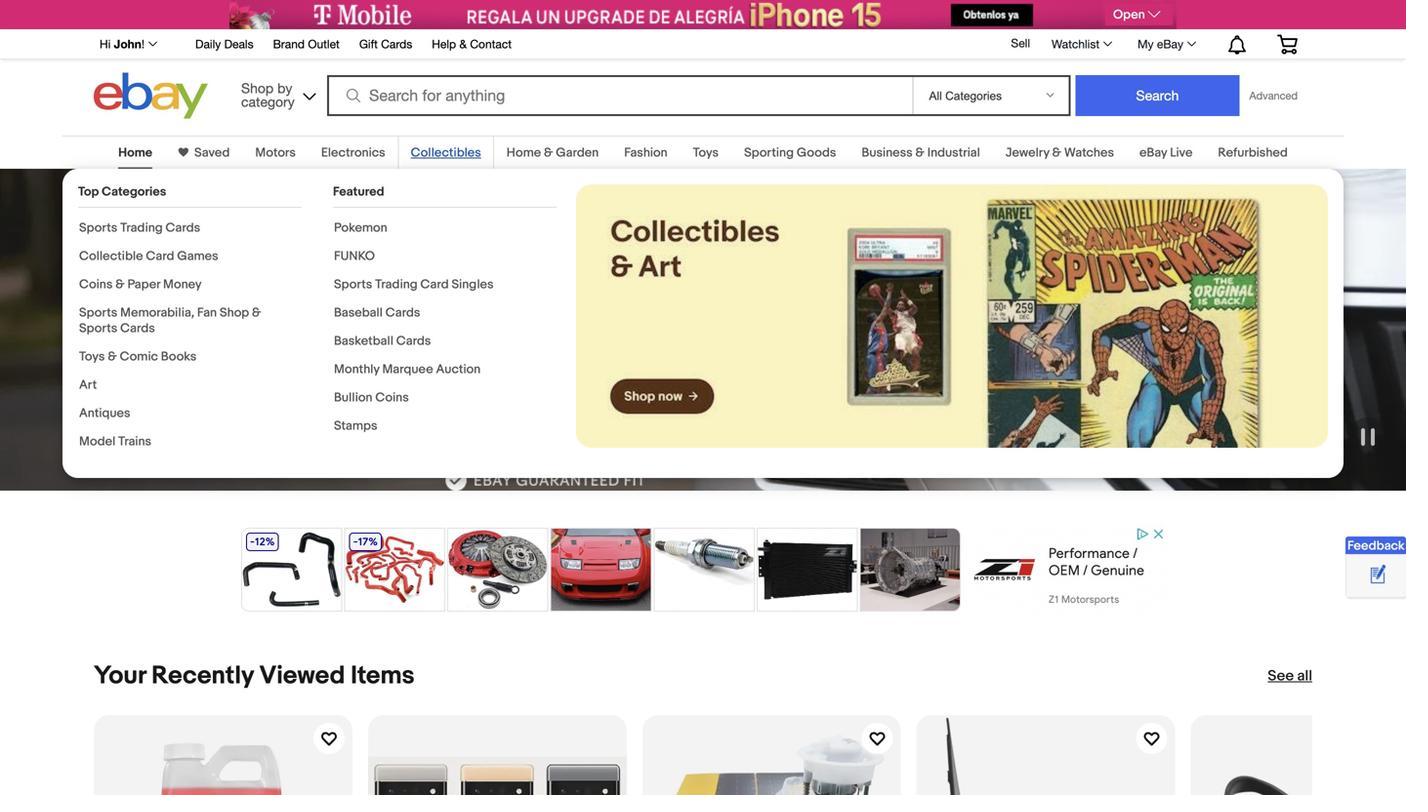 Task type: vqa. For each thing, say whether or not it's contained in the screenshot.
Computers, on the left top of page
no



Task type: locate. For each thing, give the bounding box(es) containing it.
& right help
[[459, 37, 467, 51]]

& left garden
[[544, 146, 553, 161]]

games
[[177, 249, 218, 264]]

comic
[[120, 350, 158, 365]]

motors
[[255, 146, 296, 161]]

0 vertical spatial card
[[146, 249, 174, 264]]

stamps
[[334, 419, 377, 434]]

!
[[142, 37, 145, 51]]

shop for shop now
[[111, 408, 151, 428]]

sports up tail at the top of the page
[[79, 321, 117, 336]]

basketball
[[334, 334, 393, 349]]

fashion
[[624, 146, 668, 161]]

my ebay link
[[1127, 32, 1205, 56]]

get the right lights for your ride main content
[[0, 124, 1406, 796]]

shop for shop by category
[[241, 80, 274, 96]]

toys up art 'link'
[[79, 350, 105, 365]]

collectible
[[79, 249, 143, 264]]

1 vertical spatial coins
[[375, 391, 409, 406]]

0 horizontal spatial trading
[[120, 221, 163, 236]]

the
[[167, 185, 223, 230]]

ebay right the my
[[1157, 37, 1184, 51]]

top categories element
[[78, 185, 302, 463]]

your recently viewed items link
[[94, 662, 415, 692]]

toys right fashion link
[[693, 146, 719, 161]]

home
[[118, 146, 152, 161], [507, 146, 541, 161]]

refurbished
[[1218, 146, 1288, 161]]

sports trading card singles
[[334, 277, 494, 292]]

sports up collectible
[[79, 221, 117, 236]]

sporting goods
[[744, 146, 836, 161]]

cards down memorabilia,
[[120, 321, 155, 336]]

sports for sports trading card singles
[[334, 277, 372, 292]]

card left 'singles'
[[420, 277, 449, 292]]

card up paper at top left
[[146, 249, 174, 264]]

outlet
[[308, 37, 340, 51]]

sports up discover
[[79, 306, 117, 321]]

home up the categories
[[118, 146, 152, 161]]

card
[[146, 249, 174, 264], [420, 277, 449, 292]]

cards for gift
[[381, 37, 412, 51]]

trading up baseball cards link
[[375, 277, 418, 292]]

live
[[1170, 146, 1193, 161]]

trading inside top categories element
[[120, 221, 163, 236]]

2 vertical spatial shop
[[111, 408, 151, 428]]

& right jewelry on the right of the page
[[1052, 146, 1062, 161]]

my
[[1138, 37, 1154, 51]]

home for home & garden
[[507, 146, 541, 161]]

sports down funko link
[[334, 277, 372, 292]]

sell
[[1011, 36, 1030, 50]]

1 horizontal spatial coins
[[375, 391, 409, 406]]

top categories
[[78, 185, 166, 200]]

0 vertical spatial ebay
[[1157, 37, 1184, 51]]

hi
[[100, 37, 111, 51]]

featured element
[[333, 185, 557, 463]]

toys & comic books link
[[79, 350, 197, 365]]

hi john !
[[100, 37, 145, 51]]

0 horizontal spatial home
[[118, 146, 152, 161]]

1 vertical spatial toys
[[79, 350, 105, 365]]

cards inside the sports memorabilia, fan shop & sports cards
[[120, 321, 155, 336]]

1 vertical spatial shop
[[220, 306, 249, 321]]

sports trading cards link
[[79, 221, 200, 236]]

0 vertical spatial coins
[[79, 277, 113, 292]]

0 vertical spatial lights
[[94, 230, 191, 276]]

coins inside top categories element
[[79, 277, 113, 292]]

trading
[[120, 221, 163, 236], [375, 277, 418, 292]]

paper
[[127, 277, 160, 292]]

home left garden
[[507, 146, 541, 161]]

& inside 'account' navigation
[[459, 37, 467, 51]]

your shopping cart image
[[1276, 34, 1299, 54]]

0 vertical spatial shop
[[241, 80, 274, 96]]

advertisement region
[[230, 0, 1177, 29], [239, 526, 1167, 614]]

cards right gift
[[381, 37, 412, 51]]

help & contact
[[432, 37, 512, 51]]

items
[[351, 662, 415, 692]]

1 horizontal spatial trading
[[375, 277, 418, 292]]

0 horizontal spatial toys
[[79, 350, 105, 365]]

ebay live link
[[1140, 146, 1193, 161]]

& right "business"
[[916, 146, 925, 161]]

shop inside the sports memorabilia, fan shop & sports cards
[[220, 306, 249, 321]]

toys link
[[693, 146, 719, 161]]

toys for toys & comic books
[[79, 350, 105, 365]]

Search for anything text field
[[330, 77, 909, 114]]

trading up collectible card games link
[[120, 221, 163, 236]]

card inside featured element
[[420, 277, 449, 292]]

your
[[94, 662, 146, 692]]

cards for basketball
[[396, 334, 431, 349]]

0 vertical spatial toys
[[693, 146, 719, 161]]

watches
[[1064, 146, 1114, 161]]

monthly marquee auction
[[334, 362, 481, 377]]

sports memorabilia, fan shop & sports cards
[[79, 306, 261, 336]]

that
[[171, 351, 203, 373]]

1 vertical spatial lights
[[122, 351, 167, 373]]

toys
[[693, 146, 719, 161], [79, 350, 105, 365]]

sports for sports memorabilia, fan shop & sports cards
[[79, 306, 117, 321]]

home & garden link
[[507, 146, 599, 161]]

collectible card games link
[[79, 249, 218, 264]]

& left paper at top left
[[115, 277, 125, 292]]

2 home from the left
[[507, 146, 541, 161]]

none submit inside shop by category banner
[[1076, 75, 1240, 116]]

ebay
[[1157, 37, 1184, 51], [1140, 146, 1167, 161]]

toys inside top categories element
[[79, 350, 105, 365]]

coins down collectible
[[79, 277, 113, 292]]

business & industrial
[[862, 146, 980, 161]]

advanced link
[[1240, 76, 1308, 115]]

& for watches
[[1052, 146, 1062, 161]]

coins down monthly marquee auction
[[375, 391, 409, 406]]

cards down "sports trading card singles" link
[[386, 306, 420, 321]]

right
[[232, 185, 314, 230]]

refurbished link
[[1218, 146, 1288, 161]]

0 vertical spatial trading
[[120, 221, 163, 236]]

trading inside featured element
[[375, 277, 418, 292]]

my ebay
[[1138, 37, 1184, 51]]

sports for sports trading cards
[[79, 221, 117, 236]]

1 home from the left
[[118, 146, 152, 161]]

sporting
[[744, 146, 794, 161]]

baseball
[[334, 306, 383, 321]]

see
[[1268, 668, 1294, 686]]

advanced
[[1250, 89, 1298, 102]]

open button
[[1106, 4, 1173, 25]]

0 horizontal spatial card
[[146, 249, 174, 264]]

1 vertical spatial advertisement region
[[239, 526, 1167, 614]]

cards up the marquee
[[396, 334, 431, 349]]

collectible card games
[[79, 249, 218, 264]]

1 vertical spatial ebay
[[1140, 146, 1167, 161]]

home for home
[[118, 146, 152, 161]]

None submit
[[1076, 75, 1240, 116]]

shop
[[241, 80, 274, 96], [220, 306, 249, 321], [111, 408, 151, 428]]

1 vertical spatial card
[[420, 277, 449, 292]]

&
[[459, 37, 467, 51], [544, 146, 553, 161], [916, 146, 925, 161], [1052, 146, 1062, 161], [115, 277, 125, 292], [252, 306, 261, 321], [108, 350, 117, 365]]

john
[[114, 37, 142, 51]]

category
[[241, 94, 295, 110]]

jewelry
[[1006, 146, 1050, 161]]

0 vertical spatial advertisement region
[[230, 0, 1177, 29]]

ebay inside 'account' navigation
[[1157, 37, 1184, 51]]

& for industrial
[[916, 146, 925, 161]]

ebay left the live
[[1140, 146, 1167, 161]]

shop inside shop by category
[[241, 80, 274, 96]]

0 horizontal spatial coins
[[79, 277, 113, 292]]

1 horizontal spatial home
[[507, 146, 541, 161]]

1 horizontal spatial toys
[[693, 146, 719, 161]]

shop left "by"
[[241, 80, 274, 96]]

shop by category button
[[232, 73, 320, 115]]

trains
[[118, 435, 151, 450]]

all
[[1297, 668, 1313, 686]]

cards inside gift cards link
[[381, 37, 412, 51]]

sports inside featured element
[[334, 277, 372, 292]]

advertisement region inside get the right lights for your ride main content
[[239, 526, 1167, 614]]

toys for toys link
[[693, 146, 719, 161]]

& right fan
[[252, 306, 261, 321]]

1 vertical spatial trading
[[375, 277, 418, 292]]

bullion coins
[[334, 391, 409, 406]]

shop right fan
[[220, 306, 249, 321]]

& for garden
[[544, 146, 553, 161]]

brand
[[273, 37, 305, 51]]

shop up trains
[[111, 408, 151, 428]]

coins
[[79, 277, 113, 292], [375, 391, 409, 406]]

1 horizontal spatial card
[[420, 277, 449, 292]]

& left the comic
[[108, 350, 117, 365]]

fit.
[[207, 351, 228, 373]]



Task type: describe. For each thing, give the bounding box(es) containing it.
funko
[[334, 249, 375, 264]]

antiques
[[79, 406, 130, 421]]

get the right lights for your ride discover headlights, bulbs, and tail lights that fit.
[[94, 185, 347, 373]]

baseball cards
[[334, 306, 420, 321]]

top
[[78, 185, 99, 200]]

saved
[[194, 146, 230, 161]]

sell link
[[1002, 36, 1039, 50]]

brand outlet
[[273, 37, 340, 51]]

cards for baseball
[[386, 306, 420, 321]]

gift
[[359, 37, 378, 51]]

help & contact link
[[432, 34, 512, 56]]

daily deals
[[195, 37, 254, 51]]

headlights,
[[169, 330, 259, 351]]

bullion coins link
[[334, 391, 409, 406]]

ride
[[94, 276, 161, 321]]

& inside the sports memorabilia, fan shop & sports cards
[[252, 306, 261, 321]]

books
[[161, 350, 197, 365]]

open
[[1113, 7, 1145, 22]]

get
[[94, 185, 159, 230]]

fashion link
[[624, 146, 668, 161]]

marquee
[[382, 362, 433, 377]]

tail
[[94, 351, 118, 373]]

industrial
[[928, 146, 980, 161]]

bulbs,
[[263, 330, 313, 351]]

account navigation
[[89, 29, 1313, 60]]

trading for cards
[[120, 221, 163, 236]]

business & industrial link
[[862, 146, 980, 161]]

coins inside featured element
[[375, 391, 409, 406]]

pokemon
[[334, 221, 387, 236]]

cards up games
[[166, 221, 200, 236]]

garden
[[556, 146, 599, 161]]

collectibles & art - shop now image
[[576, 185, 1328, 448]]

money
[[163, 277, 202, 292]]

featured
[[333, 185, 384, 200]]

electronics
[[321, 146, 385, 161]]

singles
[[452, 277, 494, 292]]

ebay live
[[1140, 146, 1193, 161]]

coins & paper money
[[79, 277, 202, 292]]

& for contact
[[459, 37, 467, 51]]

ebay inside get the right lights for your ride main content
[[1140, 146, 1167, 161]]

basketball cards
[[334, 334, 431, 349]]

pokemon link
[[334, 221, 387, 236]]

electronics link
[[321, 146, 385, 161]]

memorabilia,
[[120, 306, 194, 321]]

your recently viewed items
[[94, 662, 415, 692]]

bullion
[[334, 391, 373, 406]]

shop by category
[[241, 80, 295, 110]]

sports trading cards
[[79, 221, 200, 236]]

motors link
[[255, 146, 296, 161]]

recently
[[152, 662, 254, 692]]

sports memorabilia, fan shop & sports cards link
[[79, 306, 261, 336]]

model trains
[[79, 435, 151, 450]]

brand outlet link
[[273, 34, 340, 56]]

sporting goods link
[[744, 146, 836, 161]]

see all link
[[1268, 667, 1313, 687]]

coins & paper money link
[[79, 277, 202, 292]]

daily deals link
[[195, 34, 254, 56]]

& for comic
[[108, 350, 117, 365]]

antiques link
[[79, 406, 130, 421]]

jewelry & watches link
[[1006, 146, 1114, 161]]

art link
[[79, 378, 97, 393]]

discover
[[94, 330, 165, 351]]

basketball cards link
[[334, 334, 431, 349]]

auction
[[436, 362, 481, 377]]

help
[[432, 37, 456, 51]]

contact
[[470, 37, 512, 51]]

shop by category banner
[[89, 29, 1313, 124]]

watchlist
[[1052, 37, 1100, 51]]

funko link
[[334, 249, 375, 264]]

stamps link
[[334, 419, 377, 434]]

shop now
[[111, 408, 189, 428]]

sports trading card singles link
[[334, 277, 494, 292]]

& for paper
[[115, 277, 125, 292]]

watchlist link
[[1041, 32, 1121, 56]]

feedback
[[1348, 539, 1405, 554]]

gift cards link
[[359, 34, 412, 56]]

card inside top categories element
[[146, 249, 174, 264]]

model
[[79, 435, 115, 450]]

art
[[79, 378, 97, 393]]

home & garden
[[507, 146, 599, 161]]

business
[[862, 146, 913, 161]]

categories
[[102, 185, 166, 200]]

monthly marquee auction link
[[334, 362, 481, 377]]

saved link
[[189, 146, 230, 161]]

trading for card
[[375, 277, 418, 292]]

daily
[[195, 37, 221, 51]]



